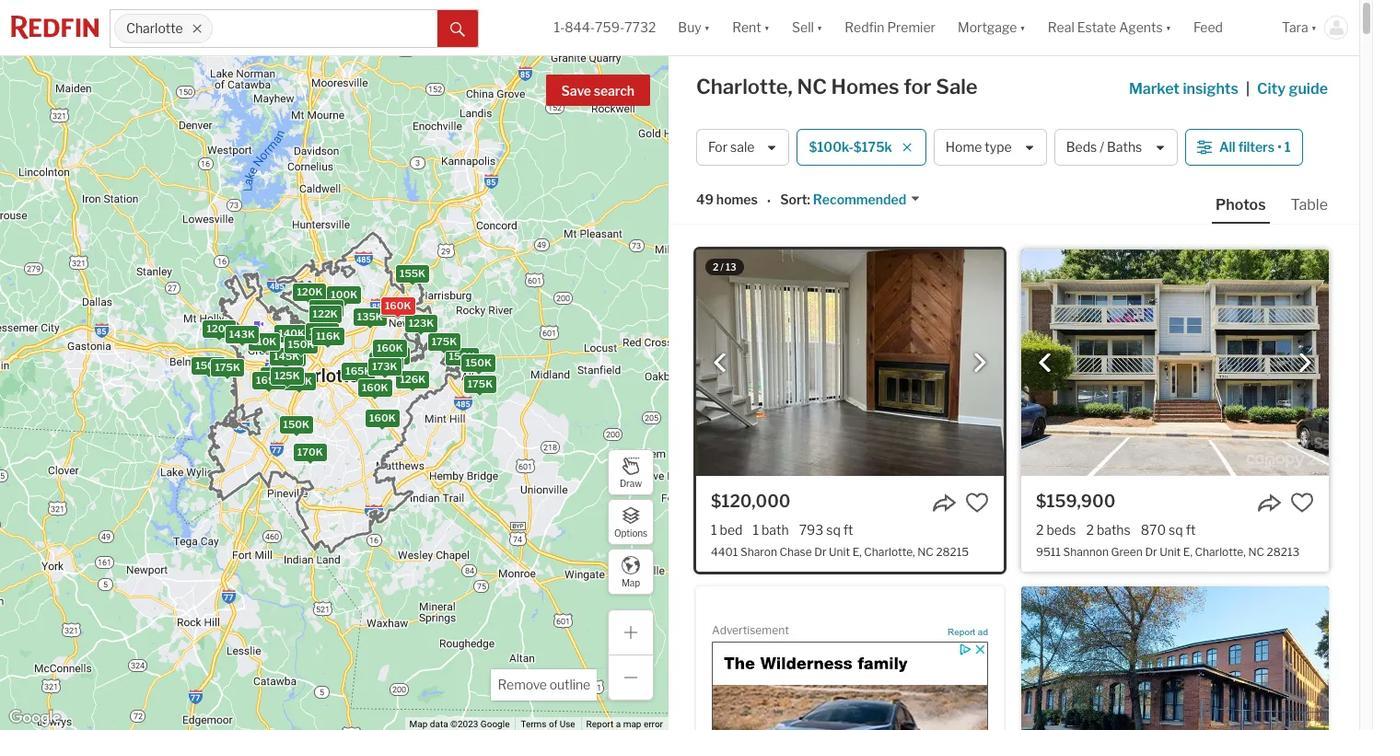 Task type: locate. For each thing, give the bounding box(es) containing it.
2 horizontal spatial 1
[[1284, 139, 1291, 155]]

real estate agents ▾
[[1048, 20, 1171, 35]]

mortgage
[[958, 20, 1017, 35]]

report
[[948, 627, 975, 637], [586, 719, 614, 729]]

• for 49 homes •
[[767, 193, 771, 209]]

unit down 870 sq ft
[[1160, 545, 1181, 559]]

2 ft from the left
[[1186, 522, 1196, 538]]

error
[[644, 719, 663, 729]]

2 left the 13
[[713, 262, 719, 273]]

▾ right tara
[[1311, 20, 1317, 35]]

0 horizontal spatial nc
[[797, 75, 827, 99]]

140k down 110k
[[265, 369, 291, 382]]

favorite button image
[[1290, 491, 1314, 515]]

buy ▾ button
[[667, 0, 721, 55]]

1 vertical spatial 155k
[[229, 328, 255, 341]]

draw button
[[608, 449, 654, 495]]

1 vertical spatial map
[[409, 719, 428, 729]]

1 unit from the left
[[829, 545, 850, 559]]

1 right the filters
[[1284, 139, 1291, 155]]

2 up shannon
[[1086, 522, 1094, 538]]

175k right 126k
[[467, 378, 493, 391]]

remove charlotte image
[[192, 23, 203, 34]]

rent
[[732, 20, 761, 35]]

0 horizontal spatial sq
[[826, 522, 841, 538]]

chase
[[780, 545, 812, 559]]

1 horizontal spatial /
[[1100, 139, 1104, 155]]

e,
[[853, 545, 862, 559], [1183, 545, 1193, 559]]

175k down 123k
[[432, 335, 457, 348]]

buy
[[678, 20, 701, 35]]

49 homes •
[[696, 192, 771, 209]]

2 horizontal spatial nc
[[1248, 545, 1264, 559]]

©2023
[[450, 719, 478, 729]]

0 horizontal spatial map
[[409, 719, 428, 729]]

0 horizontal spatial report
[[586, 719, 614, 729]]

ft up 4401 sharon chase dr unit e, charlotte, nc 28215 at the bottom
[[843, 522, 853, 538]]

previous button image
[[1036, 354, 1054, 372]]

1 horizontal spatial e,
[[1183, 545, 1193, 559]]

map down 'options'
[[622, 577, 640, 588]]

0 vertical spatial 175k
[[432, 335, 457, 348]]

recommended button
[[810, 191, 921, 209]]

charlotte, down 870 sq ft
[[1195, 545, 1246, 559]]

charlotte, nc homes for sale
[[696, 75, 978, 99]]

100k up 122k
[[331, 288, 358, 301]]

2 vertical spatial 175k
[[467, 378, 493, 391]]

ago
[[767, 262, 788, 273]]

130k
[[373, 354, 399, 367]]

report a map error link
[[586, 719, 663, 729]]

sq right 870
[[1169, 522, 1183, 538]]

1 vertical spatial 100k
[[313, 302, 339, 315]]

terms of use link
[[521, 719, 575, 729]]

0 vertical spatial /
[[1100, 139, 1104, 155]]

2 ▾ from the left
[[764, 20, 770, 35]]

$100k-$175k button
[[797, 129, 926, 166]]

sq for $159,900
[[1169, 522, 1183, 538]]

bath
[[762, 522, 789, 538]]

of
[[549, 719, 557, 729]]

new 3 hrs ago
[[713, 262, 788, 273]]

1 horizontal spatial nc
[[917, 545, 934, 559]]

home
[[946, 139, 982, 155]]

feed
[[1194, 20, 1223, 35]]

/ inside button
[[1100, 139, 1104, 155]]

draw
[[620, 478, 642, 489]]

0 vertical spatial 100k
[[331, 288, 358, 301]]

1 horizontal spatial 155k
[[400, 267, 426, 280]]

1 horizontal spatial 2
[[1036, 522, 1044, 538]]

125k
[[274, 369, 300, 382]]

next button image
[[971, 354, 989, 372]]

140k
[[278, 327, 305, 340], [265, 369, 291, 382]]

previous button image
[[711, 354, 729, 372]]

charlotte, left 28215
[[864, 545, 915, 559]]

1 vertical spatial •
[[767, 193, 771, 209]]

1 left bed
[[711, 522, 717, 538]]

map inside button
[[622, 577, 640, 588]]

e, down 870 sq ft
[[1183, 545, 1193, 559]]

homes
[[831, 75, 899, 99]]

mortgage ▾
[[958, 20, 1026, 35]]

155k left 149k
[[229, 328, 255, 341]]

favorite button checkbox
[[965, 491, 989, 515]]

sharon
[[740, 545, 777, 559]]

145k up 125k
[[274, 350, 300, 363]]

▾ right the agents
[[1166, 20, 1171, 35]]

map left data
[[409, 719, 428, 729]]

0 vertical spatial report
[[948, 627, 975, 637]]

162k
[[385, 301, 410, 314], [374, 353, 399, 366], [372, 360, 397, 373]]

▾ right sell
[[817, 20, 823, 35]]

1 left bath
[[753, 522, 759, 538]]

hrs
[[745, 262, 765, 273]]

3 ▾ from the left
[[817, 20, 823, 35]]

nc left 28213
[[1248, 545, 1264, 559]]

favorite button checkbox
[[1290, 491, 1314, 515]]

123k
[[409, 317, 434, 329]]

map
[[623, 719, 641, 729]]

• inside button
[[1277, 139, 1282, 155]]

2
[[713, 262, 719, 273], [1036, 522, 1044, 538], [1086, 522, 1094, 538]]

▾
[[704, 20, 710, 35], [764, 20, 770, 35], [817, 20, 823, 35], [1020, 20, 1026, 35], [1166, 20, 1171, 35], [1311, 20, 1317, 35]]

0 horizontal spatial charlotte,
[[696, 75, 793, 99]]

155k up 123k
[[400, 267, 426, 280]]

2 e, from the left
[[1183, 545, 1193, 559]]

nc
[[797, 75, 827, 99], [917, 545, 934, 559], [1248, 545, 1264, 559]]

baths
[[1107, 139, 1142, 155]]

None search field
[[213, 10, 437, 47]]

a
[[616, 719, 621, 729]]

report inside button
[[948, 627, 975, 637]]

report left ad
[[948, 627, 975, 637]]

1 for 1 bath
[[753, 522, 759, 538]]

0 horizontal spatial unit
[[829, 545, 850, 559]]

sell ▾
[[792, 20, 823, 35]]

1 horizontal spatial unit
[[1160, 545, 1181, 559]]

nc left 28215
[[917, 545, 934, 559]]

photo of 201 s hoskins rd #107, charlotte, nc 28208 image
[[1021, 587, 1329, 730]]

1 horizontal spatial ft
[[1186, 522, 1196, 538]]

e, down 793 sq ft
[[853, 545, 862, 559]]

ad
[[978, 627, 988, 637]]

remove outline button
[[491, 670, 597, 701]]

• inside 49 homes •
[[767, 193, 771, 209]]

0 horizontal spatial •
[[767, 193, 771, 209]]

2 left beds
[[1036, 522, 1044, 538]]

1 horizontal spatial report
[[948, 627, 975, 637]]

28213
[[1267, 545, 1300, 559]]

charlotte
[[126, 21, 183, 36]]

165k
[[386, 299, 412, 312], [380, 349, 406, 362], [346, 365, 372, 378]]

0 vertical spatial 145k
[[274, 350, 300, 363]]

/ right beds
[[1100, 139, 1104, 155]]

unit down 793 sq ft
[[829, 545, 850, 559]]

sort :
[[780, 192, 810, 208]]

ft for $159,900
[[1186, 522, 1196, 538]]

1 sq from the left
[[826, 522, 841, 538]]

120k
[[297, 285, 323, 298], [207, 322, 232, 335], [373, 352, 399, 365], [373, 352, 399, 365]]

2 sq from the left
[[1169, 522, 1183, 538]]

bed
[[720, 522, 743, 538]]

1 vertical spatial /
[[721, 262, 724, 273]]

ft up the 9511 shannon green dr unit e, charlotte, nc 28213
[[1186, 522, 1196, 538]]

1 horizontal spatial 175k
[[432, 335, 457, 348]]

2 horizontal spatial 175k
[[467, 378, 493, 391]]

1 horizontal spatial •
[[1277, 139, 1282, 155]]

/ for 2
[[721, 262, 724, 273]]

170k
[[297, 445, 323, 458]]

sort
[[780, 192, 807, 208]]

1 bed
[[711, 522, 743, 538]]

1 horizontal spatial 174k
[[372, 360, 397, 373]]

ft
[[843, 522, 853, 538], [1186, 522, 1196, 538]]

1 e, from the left
[[853, 545, 862, 559]]

rent ▾ button
[[732, 0, 770, 55]]

report left a
[[586, 719, 614, 729]]

nc left homes
[[797, 75, 827, 99]]

dr down 870
[[1145, 545, 1157, 559]]

ft for $120,000
[[843, 522, 853, 538]]

photo of 9511 shannon green dr unit e, charlotte, nc 28213 image
[[1021, 250, 1329, 476]]

1 ▾ from the left
[[704, 20, 710, 35]]

100k up 149k
[[313, 302, 339, 315]]

1 horizontal spatial 1
[[753, 522, 759, 538]]

6 ▾ from the left
[[1311, 20, 1317, 35]]

redfin premier button
[[834, 0, 947, 55]]

175k down 143k
[[215, 361, 240, 373]]

0 horizontal spatial ft
[[843, 522, 853, 538]]

4401 sharon chase dr unit e, charlotte, nc 28215
[[711, 545, 969, 559]]

1 dr from the left
[[814, 545, 827, 559]]

▾ right rent at the right of page
[[764, 20, 770, 35]]

agents
[[1119, 20, 1163, 35]]

sq
[[826, 522, 841, 538], [1169, 522, 1183, 538]]

▾ right buy
[[704, 20, 710, 35]]

0 vertical spatial map
[[622, 577, 640, 588]]

0 vertical spatial 174k
[[229, 327, 254, 340]]

report a map error
[[586, 719, 663, 729]]

1 vertical spatial 175k
[[215, 361, 240, 373]]

0 horizontal spatial 2
[[713, 262, 719, 273]]

0 horizontal spatial e,
[[853, 545, 862, 559]]

2 unit from the left
[[1160, 545, 1181, 559]]

market insights | city guide
[[1129, 80, 1328, 98]]

0 horizontal spatial dr
[[814, 545, 827, 559]]

sell ▾ button
[[781, 0, 834, 55]]

for
[[708, 139, 728, 155]]

0 vertical spatial •
[[1277, 139, 1282, 155]]

report ad button
[[948, 627, 988, 641]]

beds
[[1066, 139, 1097, 155]]

0 horizontal spatial 1
[[711, 522, 717, 538]]

dr for $120,000
[[814, 545, 827, 559]]

1 horizontal spatial dr
[[1145, 545, 1157, 559]]

options button
[[608, 499, 654, 545]]

122k
[[313, 308, 338, 321]]

options
[[614, 527, 647, 538]]

1 ft from the left
[[843, 522, 853, 538]]

145k right 169k
[[286, 374, 312, 387]]

1-844-759-7732
[[554, 20, 656, 35]]

1 vertical spatial report
[[586, 719, 614, 729]]

all filters • 1 button
[[1185, 129, 1303, 166]]

1 horizontal spatial charlotte,
[[864, 545, 915, 559]]

charlotte, down rent at the right of page
[[696, 75, 793, 99]]

recommended
[[813, 192, 906, 208]]

0 horizontal spatial 174k
[[229, 327, 254, 340]]

140k right 110k
[[278, 327, 305, 340]]

/ left the 13
[[721, 262, 724, 273]]

rent ▾
[[732, 20, 770, 35]]

nc for $120,000
[[917, 545, 934, 559]]

▾ for rent ▾
[[764, 20, 770, 35]]

1 horizontal spatial map
[[622, 577, 640, 588]]

0 horizontal spatial /
[[721, 262, 724, 273]]

175k
[[432, 335, 457, 348], [215, 361, 240, 373], [467, 378, 493, 391]]

• left sort
[[767, 193, 771, 209]]

nc for $159,900
[[1248, 545, 1264, 559]]

2 dr from the left
[[1145, 545, 1157, 559]]

1 for 1 bed
[[711, 522, 717, 538]]

sq right 793
[[826, 522, 841, 538]]

map
[[622, 577, 640, 588], [409, 719, 428, 729]]

4 ▾ from the left
[[1020, 20, 1026, 35]]

2 horizontal spatial 2
[[1086, 522, 1094, 538]]

mortgage ▾ button
[[947, 0, 1037, 55]]

dr down 793 sq ft
[[814, 545, 827, 559]]

9511
[[1036, 545, 1061, 559]]

2 horizontal spatial charlotte,
[[1195, 545, 1246, 559]]

rent ▾ button
[[721, 0, 781, 55]]

• right the filters
[[1277, 139, 1282, 155]]

▾ right mortgage
[[1020, 20, 1026, 35]]

1 horizontal spatial sq
[[1169, 522, 1183, 538]]



Task type: describe. For each thing, give the bounding box(es) containing it.
7732
[[625, 20, 656, 35]]

2 for 2 beds
[[1036, 522, 1044, 538]]

photo of 4401 sharon chase dr unit e, charlotte, nc 28215 image
[[696, 250, 1004, 476]]

sale
[[730, 139, 755, 155]]

outline
[[550, 677, 590, 693]]

0 vertical spatial 155k
[[400, 267, 426, 280]]

real estate agents ▾ link
[[1048, 0, 1171, 55]]

$120,000
[[711, 492, 791, 511]]

3
[[738, 262, 744, 273]]

149k
[[309, 325, 335, 338]]

save search
[[561, 83, 635, 99]]

844-
[[565, 20, 595, 35]]

mortgage ▾ button
[[958, 0, 1026, 55]]

ad region
[[712, 642, 988, 730]]

use
[[560, 719, 575, 729]]

beds
[[1047, 522, 1076, 538]]

favorite button image
[[965, 491, 989, 515]]

homes
[[716, 192, 758, 208]]

search
[[594, 83, 635, 99]]

2 baths
[[1086, 522, 1131, 538]]

report ad
[[948, 627, 988, 637]]

market
[[1129, 80, 1180, 98]]

submit search image
[[450, 22, 465, 37]]

photos
[[1216, 196, 1266, 214]]

advertisement
[[712, 623, 789, 637]]

baths
[[1097, 522, 1131, 538]]

▾ for sell ▾
[[817, 20, 823, 35]]

793
[[799, 522, 824, 538]]

1 vertical spatial 145k
[[286, 374, 312, 387]]

2 vertical spatial 165k
[[346, 365, 372, 378]]

sq for $120,000
[[826, 522, 841, 538]]

$100k-$175k
[[809, 139, 892, 155]]

report for report a map error
[[586, 719, 614, 729]]

remove
[[498, 677, 547, 693]]

buy ▾ button
[[678, 0, 710, 55]]

5 ▾ from the left
[[1166, 20, 1171, 35]]

map button
[[608, 549, 654, 595]]

next button image
[[1296, 354, 1314, 372]]

redfin
[[845, 20, 885, 35]]

e, for $159,900
[[1183, 545, 1193, 559]]

0 vertical spatial 140k
[[278, 327, 305, 340]]

173k
[[372, 360, 397, 373]]

1 inside all filters • 1 button
[[1284, 139, 1291, 155]]

google image
[[5, 706, 65, 730]]

sell
[[792, 20, 814, 35]]

1 vertical spatial 174k
[[372, 360, 397, 373]]

remove $100k-$175k image
[[901, 142, 912, 153]]

beds / baths button
[[1054, 129, 1178, 166]]

for sale
[[708, 139, 755, 155]]

0 horizontal spatial 155k
[[229, 328, 255, 341]]

2 for 2 baths
[[1086, 522, 1094, 538]]

0 vertical spatial 165k
[[386, 299, 412, 312]]

city guide link
[[1257, 78, 1332, 100]]

sale
[[936, 75, 978, 99]]

report for report ad
[[948, 627, 975, 637]]

49
[[696, 192, 714, 208]]

1-844-759-7732 link
[[554, 20, 656, 35]]

green
[[1111, 545, 1143, 559]]

2 for 2 / 13
[[713, 262, 719, 273]]

table button
[[1287, 195, 1332, 222]]

28215
[[936, 545, 969, 559]]

shannon
[[1063, 545, 1109, 559]]

charlotte, for $159,900
[[1195, 545, 1246, 559]]

e, for $120,000
[[853, 545, 862, 559]]

unit for $120,000
[[829, 545, 850, 559]]

793 sq ft
[[799, 522, 853, 538]]

▾ for tara ▾
[[1311, 20, 1317, 35]]

2 / 13
[[713, 262, 736, 273]]

filters
[[1238, 139, 1275, 155]]

city
[[1257, 80, 1286, 98]]

0 horizontal spatial 175k
[[215, 361, 240, 373]]

9511 shannon green dr unit e, charlotte, nc 28213
[[1036, 545, 1300, 559]]

|
[[1246, 80, 1250, 98]]

remove outline
[[498, 677, 590, 693]]

all
[[1219, 139, 1236, 155]]

map region
[[0, 0, 781, 730]]

redfin premier
[[845, 20, 936, 35]]

map for map
[[622, 577, 640, 588]]

$175k
[[853, 139, 892, 155]]

home type button
[[934, 129, 1047, 166]]

market insights link
[[1129, 60, 1239, 100]]

13
[[726, 262, 736, 273]]

126k
[[400, 373, 426, 386]]

dr for $159,900
[[1145, 545, 1157, 559]]

151k
[[372, 360, 397, 373]]

terms of use
[[521, 719, 575, 729]]

feed button
[[1183, 0, 1271, 55]]

tara ▾
[[1282, 20, 1317, 35]]

1 vertical spatial 140k
[[265, 369, 291, 382]]

870
[[1141, 522, 1166, 538]]

4401
[[711, 545, 738, 559]]

for
[[904, 75, 932, 99]]

1 vertical spatial 165k
[[380, 349, 406, 362]]

charlotte, for $120,000
[[864, 545, 915, 559]]

/ for beds
[[1100, 139, 1104, 155]]

• for all filters • 1
[[1277, 139, 1282, 155]]

115k
[[358, 311, 383, 324]]

759-
[[595, 20, 625, 35]]

870 sq ft
[[1141, 522, 1196, 538]]

$100k-
[[809, 139, 854, 155]]

unit for $159,900
[[1160, 545, 1181, 559]]

:
[[807, 192, 810, 208]]

google
[[481, 719, 510, 729]]

116k
[[316, 330, 340, 343]]

map for map data ©2023 google
[[409, 719, 428, 729]]

▾ for mortgage ▾
[[1020, 20, 1026, 35]]

▾ for buy ▾
[[704, 20, 710, 35]]

135k
[[357, 310, 383, 323]]

sell ▾ button
[[792, 0, 823, 55]]

photos button
[[1212, 195, 1287, 224]]

real
[[1048, 20, 1074, 35]]



Task type: vqa. For each thing, say whether or not it's contained in the screenshot.
Sq.Ft.
no



